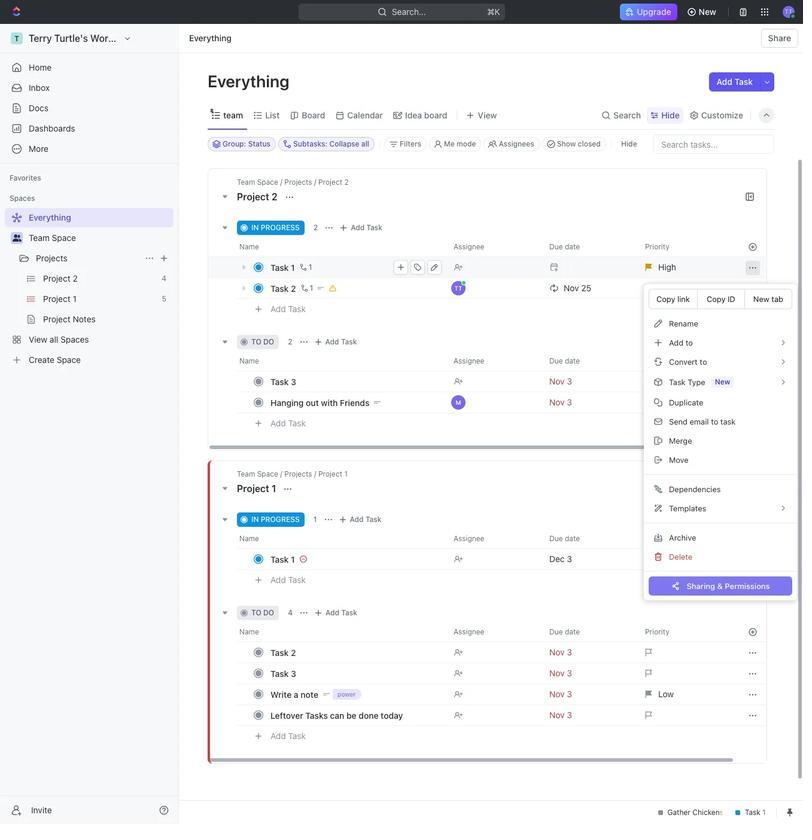 Task type: locate. For each thing, give the bounding box(es) containing it.
1 ‎task from the top
[[270, 554, 289, 565]]

1 button right task 2
[[298, 282, 315, 294]]

1 vertical spatial in
[[251, 515, 259, 524]]

hide button
[[647, 107, 683, 124]]

in progress
[[251, 223, 300, 232], [251, 515, 300, 524]]

2 ‎task from the top
[[270, 648, 289, 658]]

task 1
[[270, 262, 295, 273]]

new for new button
[[699, 7, 716, 17]]

1 copy from the left
[[656, 294, 675, 304]]

new right upgrade at the right
[[699, 7, 716, 17]]

user group image
[[12, 235, 21, 242]]

0 vertical spatial new
[[699, 7, 716, 17]]

board link
[[299, 107, 325, 124]]

1 horizontal spatial copy
[[707, 294, 726, 304]]

2 copy from the left
[[707, 294, 726, 304]]

2 in from the top
[[251, 515, 259, 524]]

do down task 2
[[263, 338, 274, 346]]

task 3 up hanging at the left top
[[270, 377, 296, 387]]

0 vertical spatial in
[[251, 223, 259, 232]]

‎task inside "link"
[[270, 648, 289, 658]]

new for tab
[[753, 294, 769, 304]]

favorites button
[[5, 171, 46, 186]]

0 horizontal spatial hide
[[621, 139, 637, 148]]

1 vertical spatial ‎task
[[270, 648, 289, 658]]

in for 1
[[251, 515, 259, 524]]

0 vertical spatial to do
[[251, 338, 274, 346]]

‎task down 4 at the bottom
[[270, 648, 289, 658]]

inbox link
[[5, 78, 174, 98]]

tree containing team space
[[5, 208, 174, 370]]

project
[[237, 191, 269, 202], [237, 484, 269, 494]]

1 button right task 1
[[297, 262, 314, 273]]

in down project 1
[[251, 515, 259, 524]]

to inside send email to task link
[[711, 417, 718, 426]]

in progress down project 2
[[251, 223, 300, 232]]

3 up hanging at the left top
[[291, 377, 296, 387]]

1 vertical spatial in progress
[[251, 515, 300, 524]]

hide down the search
[[621, 139, 637, 148]]

1
[[291, 262, 295, 273], [309, 263, 312, 272], [310, 284, 313, 293], [272, 484, 276, 494], [313, 515, 317, 524], [291, 554, 295, 565]]

add task
[[717, 77, 753, 87], [351, 223, 382, 232], [270, 304, 306, 314], [325, 338, 357, 346], [270, 418, 306, 428], [350, 515, 381, 524], [270, 575, 306, 585], [326, 609, 357, 618], [270, 731, 306, 741]]

docs link
[[5, 99, 174, 118]]

1 vertical spatial project
[[237, 484, 269, 494]]

delete
[[669, 552, 692, 562]]

new tab link
[[744, 289, 792, 309]]

dependencies
[[669, 484, 721, 494]]

1 in from the top
[[251, 223, 259, 232]]

convert to
[[669, 357, 707, 367]]

projects link
[[36, 249, 140, 268]]

to
[[251, 338, 261, 346], [686, 338, 693, 347], [700, 357, 707, 367], [711, 417, 718, 426], [251, 609, 261, 618]]

1 in progress from the top
[[251, 223, 300, 232]]

‎task up 4 at the bottom
[[270, 554, 289, 565]]

add task button
[[709, 72, 760, 92], [336, 221, 387, 235], [265, 302, 311, 317], [311, 335, 362, 349], [265, 417, 311, 431], [335, 513, 386, 527], [265, 573, 311, 588], [311, 606, 362, 621], [265, 729, 311, 744]]

0 vertical spatial 3
[[291, 377, 296, 387]]

sidebar navigation
[[0, 24, 179, 825]]

‎task 1 link
[[267, 551, 444, 568]]

2 task 3 from the top
[[270, 669, 296, 679]]

add to link
[[649, 333, 792, 352]]

sharing & permissions
[[687, 581, 770, 591]]

team space
[[29, 233, 76, 243]]

write a note link
[[267, 686, 444, 703]]

1 project from the top
[[237, 191, 269, 202]]

‎task 1
[[270, 554, 295, 565]]

1 horizontal spatial hide
[[661, 110, 680, 120]]

dependencies link
[[649, 480, 792, 499]]

to do
[[251, 338, 274, 346], [251, 609, 274, 618]]

type
[[688, 377, 705, 387]]

copy for copy link
[[656, 294, 675, 304]]

friends
[[340, 398, 369, 408]]

today
[[381, 711, 403, 721]]

id
[[728, 294, 735, 304]]

search button
[[598, 107, 645, 124]]

2 progress from the top
[[261, 515, 300, 524]]

team space link
[[29, 229, 171, 248]]

2 for project 2
[[272, 191, 277, 202]]

sharing
[[687, 581, 715, 591]]

project 1
[[237, 484, 279, 494]]

2 for ‎task 2
[[291, 648, 296, 658]]

0 vertical spatial hide
[[661, 110, 680, 120]]

team
[[223, 110, 243, 120]]

task 3
[[270, 377, 296, 387], [270, 669, 296, 679]]

task 3 down ‎task 2
[[270, 669, 296, 679]]

can
[[330, 711, 344, 721]]

upgrade
[[637, 7, 671, 17]]

1 task 3 link from the top
[[267, 373, 444, 390]]

copy id button
[[697, 289, 745, 309]]

1 vertical spatial new
[[753, 294, 769, 304]]

docs
[[29, 103, 48, 113]]

hanging
[[270, 398, 304, 408]]

1 vertical spatial do
[[263, 609, 274, 618]]

permissions
[[725, 581, 770, 591]]

merge
[[669, 436, 692, 446]]

do for 2
[[263, 338, 274, 346]]

progress
[[261, 223, 300, 232], [261, 515, 300, 524]]

1 vertical spatial task 3 link
[[267, 665, 444, 683]]

upgrade link
[[620, 4, 677, 20]]

in
[[251, 223, 259, 232], [251, 515, 259, 524]]

task 3 link
[[267, 373, 444, 390], [267, 665, 444, 683]]

new down convert to dropdown button
[[715, 378, 730, 387]]

1 task 3 from the top
[[270, 377, 296, 387]]

hide inside hide button
[[621, 139, 637, 148]]

2 in progress from the top
[[251, 515, 300, 524]]

new
[[699, 7, 716, 17], [753, 294, 769, 304], [715, 378, 730, 387]]

in progress down project 1
[[251, 515, 300, 524]]

to do down task 2
[[251, 338, 274, 346]]

0 vertical spatial progress
[[261, 223, 300, 232]]

3 up write a note in the bottom of the page
[[291, 669, 296, 679]]

‎task for ‎task 1
[[270, 554, 289, 565]]

1 do from the top
[[263, 338, 274, 346]]

inbox
[[29, 83, 50, 93]]

write a note
[[270, 690, 318, 700]]

new inside button
[[699, 7, 716, 17]]

‎task
[[270, 554, 289, 565], [270, 648, 289, 658]]

delete link
[[649, 548, 792, 567]]

to do for 2
[[251, 338, 274, 346]]

2 do from the top
[[263, 609, 274, 618]]

2 project from the top
[[237, 484, 269, 494]]

1 vertical spatial hide
[[621, 139, 637, 148]]

tree
[[5, 208, 174, 370]]

1 3 from the top
[[291, 377, 296, 387]]

progress down project 2
[[261, 223, 300, 232]]

in down project 2
[[251, 223, 259, 232]]

0 vertical spatial 1 button
[[297, 262, 314, 273]]

0 vertical spatial task 3
[[270, 377, 296, 387]]

send
[[669, 417, 688, 426]]

project 2
[[237, 191, 280, 202]]

progress down project 1
[[261, 515, 300, 524]]

to do left 4 at the bottom
[[251, 609, 274, 618]]

0 vertical spatial ‎task
[[270, 554, 289, 565]]

2 to do from the top
[[251, 609, 274, 618]]

everything
[[189, 33, 231, 43], [208, 71, 293, 91]]

1 vertical spatial to do
[[251, 609, 274, 618]]

0 vertical spatial task 3 link
[[267, 373, 444, 390]]

copy link
[[656, 294, 690, 304]]

space
[[52, 233, 76, 243]]

0 vertical spatial in progress
[[251, 223, 300, 232]]

new button
[[682, 2, 724, 22]]

add to
[[669, 338, 693, 347]]

copy link button
[[649, 289, 698, 309]]

⌘k
[[487, 7, 500, 17]]

spaces
[[10, 194, 35, 203]]

new left tab
[[753, 294, 769, 304]]

0 vertical spatial project
[[237, 191, 269, 202]]

1 to do from the top
[[251, 338, 274, 346]]

task 3 link up hanging out with friends link
[[267, 373, 444, 390]]

1 vertical spatial 1 button
[[298, 282, 315, 294]]

copy
[[656, 294, 675, 304], [707, 294, 726, 304]]

2 3 from the top
[[291, 669, 296, 679]]

1 vertical spatial progress
[[261, 515, 300, 524]]

add inside dropdown button
[[669, 338, 683, 347]]

team
[[29, 233, 50, 243]]

Search tasks... text field
[[654, 135, 774, 153]]

archive
[[669, 533, 696, 542]]

1 button for 1
[[297, 262, 314, 273]]

in for 2
[[251, 223, 259, 232]]

1 vertical spatial task 3
[[270, 669, 296, 679]]

2 inside '‎task 2' "link"
[[291, 648, 296, 658]]

board
[[424, 110, 447, 120]]

1 progress from the top
[[261, 223, 300, 232]]

1 button
[[297, 262, 314, 273], [298, 282, 315, 294]]

0 vertical spatial do
[[263, 338, 274, 346]]

do left 4 at the bottom
[[263, 609, 274, 618]]

project for project 2
[[237, 191, 269, 202]]

0 horizontal spatial copy
[[656, 294, 675, 304]]

copy left link
[[656, 294, 675, 304]]

copy left id
[[707, 294, 726, 304]]

a
[[294, 690, 298, 700]]

hide
[[661, 110, 680, 120], [621, 139, 637, 148]]

task 3 link up write a note link
[[267, 665, 444, 683]]

hide right the search
[[661, 110, 680, 120]]

task type
[[669, 377, 705, 387]]

move
[[669, 455, 689, 465]]

task
[[735, 77, 753, 87], [367, 223, 382, 232], [270, 262, 289, 273], [270, 283, 289, 294], [288, 304, 306, 314], [341, 338, 357, 346], [270, 377, 289, 387], [669, 377, 686, 387], [288, 418, 306, 428], [366, 515, 381, 524], [288, 575, 306, 585], [341, 609, 357, 618], [270, 669, 289, 679], [288, 731, 306, 741]]

1 vertical spatial 3
[[291, 669, 296, 679]]



Task type: vqa. For each thing, say whether or not it's contained in the screenshot.
Share
yes



Task type: describe. For each thing, give the bounding box(es) containing it.
do for 1
[[263, 609, 274, 618]]

archive link
[[649, 528, 792, 548]]

leftover
[[270, 711, 303, 721]]

projects
[[36, 253, 68, 263]]

1 button for 2
[[298, 282, 315, 294]]

tree inside the sidebar navigation
[[5, 208, 174, 370]]

convert to link
[[649, 352, 792, 372]]

hanging out with friends link
[[267, 394, 444, 411]]

project for project 1
[[237, 484, 269, 494]]

everything link
[[186, 31, 234, 45]]

assignees
[[499, 139, 534, 148]]

hanging out with friends
[[270, 398, 369, 408]]

calendar link
[[345, 107, 383, 124]]

idea board link
[[403, 107, 447, 124]]

idea
[[405, 110, 422, 120]]

search
[[613, 110, 641, 120]]

copy id
[[707, 294, 735, 304]]

convert to button
[[649, 352, 792, 372]]

‎task for ‎task 2
[[270, 648, 289, 658]]

progress for project 1
[[261, 515, 300, 524]]

share
[[768, 33, 791, 43]]

duplicate
[[669, 398, 703, 407]]

2 vertical spatial new
[[715, 378, 730, 387]]

send email to task
[[669, 417, 736, 426]]

leftover tasks can be done today link
[[267, 707, 444, 724]]

duplicate link
[[649, 393, 792, 412]]

dashboards link
[[5, 119, 174, 138]]

in progress for 1
[[251, 515, 300, 524]]

home link
[[5, 58, 174, 77]]

to inside add to link
[[686, 338, 693, 347]]

add to button
[[649, 333, 792, 352]]

in progress for 2
[[251, 223, 300, 232]]

&
[[717, 581, 723, 591]]

send email to task link
[[649, 412, 792, 431]]

‎task 2
[[270, 648, 296, 658]]

note
[[301, 690, 318, 700]]

rename link
[[649, 314, 792, 333]]

task 2
[[270, 283, 296, 294]]

write
[[270, 690, 292, 700]]

idea board
[[405, 110, 447, 120]]

copy for copy id
[[707, 294, 726, 304]]

2 for task 2
[[291, 283, 296, 294]]

tab
[[772, 294, 783, 304]]

convert
[[669, 357, 698, 367]]

search...
[[392, 7, 426, 17]]

be
[[346, 711, 356, 721]]

4
[[288, 609, 293, 618]]

new tab
[[753, 294, 783, 304]]

rename
[[669, 319, 698, 328]]

share button
[[761, 29, 798, 48]]

favorites
[[10, 174, 41, 183]]

customize
[[701, 110, 743, 120]]

templates
[[669, 504, 706, 513]]

hide inside hide dropdown button
[[661, 110, 680, 120]]

to do for 1
[[251, 609, 274, 618]]

list link
[[263, 107, 280, 124]]

tasks
[[305, 711, 328, 721]]

2 task 3 link from the top
[[267, 665, 444, 683]]

move link
[[649, 451, 792, 470]]

to inside convert to link
[[700, 357, 707, 367]]

board
[[302, 110, 325, 120]]

invite
[[31, 805, 52, 815]]

dashboards
[[29, 123, 75, 133]]

list
[[265, 110, 280, 120]]

link
[[677, 294, 690, 304]]

progress for project 2
[[261, 223, 300, 232]]

done
[[359, 711, 378, 721]]

1 vertical spatial everything
[[208, 71, 293, 91]]

task
[[720, 417, 736, 426]]

calendar
[[347, 110, 383, 120]]

merge link
[[649, 431, 792, 451]]

templates button
[[649, 499, 792, 518]]

team link
[[221, 107, 243, 124]]

assignees button
[[484, 137, 540, 151]]

move button
[[649, 451, 792, 470]]

hide button
[[616, 137, 642, 151]]

leftover tasks can be done today
[[270, 711, 403, 721]]

email
[[690, 417, 709, 426]]

home
[[29, 62, 52, 72]]

with
[[321, 398, 338, 408]]

out
[[306, 398, 319, 408]]

0 vertical spatial everything
[[189, 33, 231, 43]]



